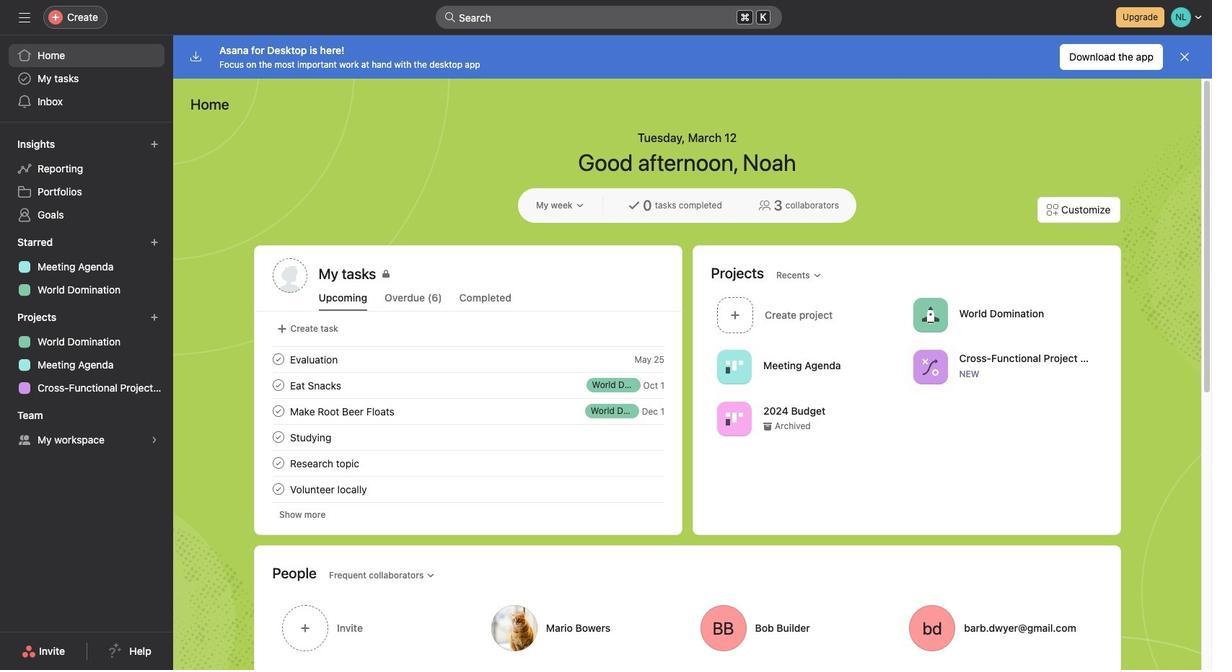 Task type: describe. For each thing, give the bounding box(es) containing it.
projects element
[[0, 305, 173, 403]]

1 mark complete checkbox from the top
[[270, 351, 287, 368]]

prominent image
[[445, 12, 456, 23]]

line_and_symbols image
[[922, 358, 939, 376]]

teams element
[[0, 403, 173, 455]]

add items to starred image
[[150, 238, 159, 247]]

insights element
[[0, 131, 173, 230]]

new insights image
[[150, 140, 159, 149]]

starred element
[[0, 230, 173, 305]]

new project or portfolio image
[[150, 313, 159, 322]]

3 mark complete image from the top
[[270, 403, 287, 420]]

dismiss image
[[1180, 51, 1191, 63]]

mark complete image
[[270, 429, 287, 446]]

Search tasks, projects, and more text field
[[436, 6, 782, 29]]

1 board image from the top
[[726, 358, 743, 376]]

hide sidebar image
[[19, 12, 30, 23]]

add profile photo image
[[273, 258, 307, 293]]

Mark complete checkbox
[[270, 481, 287, 498]]



Task type: locate. For each thing, give the bounding box(es) containing it.
3 mark complete checkbox from the top
[[270, 403, 287, 420]]

2 mark complete checkbox from the top
[[270, 377, 287, 394]]

see details, my workspace image
[[150, 436, 159, 445]]

4 mark complete checkbox from the top
[[270, 429, 287, 446]]

global element
[[0, 35, 173, 122]]

2 board image from the top
[[726, 410, 743, 428]]

board image
[[726, 358, 743, 376], [726, 410, 743, 428]]

2 mark complete image from the top
[[270, 377, 287, 394]]

5 mark complete image from the top
[[270, 481, 287, 498]]

0 vertical spatial board image
[[726, 358, 743, 376]]

1 mark complete image from the top
[[270, 351, 287, 368]]

Mark complete checkbox
[[270, 351, 287, 368], [270, 377, 287, 394], [270, 403, 287, 420], [270, 429, 287, 446], [270, 455, 287, 472]]

1 vertical spatial board image
[[726, 410, 743, 428]]

None field
[[436, 6, 782, 29]]

5 mark complete checkbox from the top
[[270, 455, 287, 472]]

rocket image
[[922, 306, 939, 324]]

4 mark complete image from the top
[[270, 455, 287, 472]]

mark complete image
[[270, 351, 287, 368], [270, 377, 287, 394], [270, 403, 287, 420], [270, 455, 287, 472], [270, 481, 287, 498]]



Task type: vqa. For each thing, say whether or not it's contained in the screenshot.
first Mark complete image from the bottom of the page
yes



